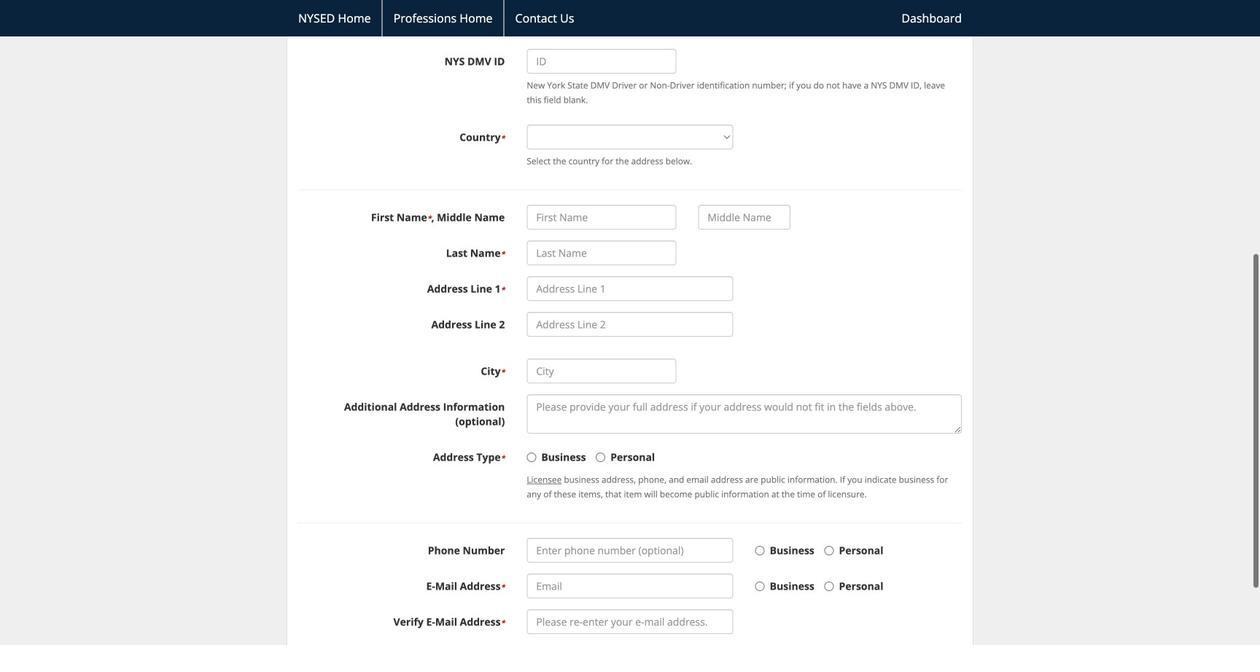 Task type: describe. For each thing, give the bounding box(es) containing it.
Middle Name text field
[[699, 205, 791, 230]]

Email text field
[[527, 574, 734, 599]]

Enter phone number (optional) text field
[[527, 539, 734, 563]]

ID text field
[[527, 49, 677, 74]]

First Name text field
[[527, 205, 677, 230]]

Address Line 2 text field
[[527, 312, 734, 337]]

City text field
[[527, 359, 677, 384]]



Task type: vqa. For each thing, say whether or not it's contained in the screenshot.
Please provide your full address if your address would not fit in the fields above. text box
yes



Task type: locate. For each thing, give the bounding box(es) containing it.
Last Name text field
[[527, 241, 677, 266]]

Please provide your full address if your address would not fit in the fields above. text field
[[527, 395, 963, 434]]

None radio
[[527, 453, 537, 463], [596, 453, 606, 463], [756, 547, 765, 556], [825, 547, 834, 556], [527, 453, 537, 463], [596, 453, 606, 463], [756, 547, 765, 556], [825, 547, 834, 556]]

Address Line 1 text field
[[527, 277, 734, 302]]

MM/DD/YYYY text field
[[527, 0, 677, 13]]

Please re-enter your e-mail address. text field
[[527, 610, 734, 635]]

None radio
[[756, 582, 765, 592], [825, 582, 834, 592], [756, 582, 765, 592], [825, 582, 834, 592]]



